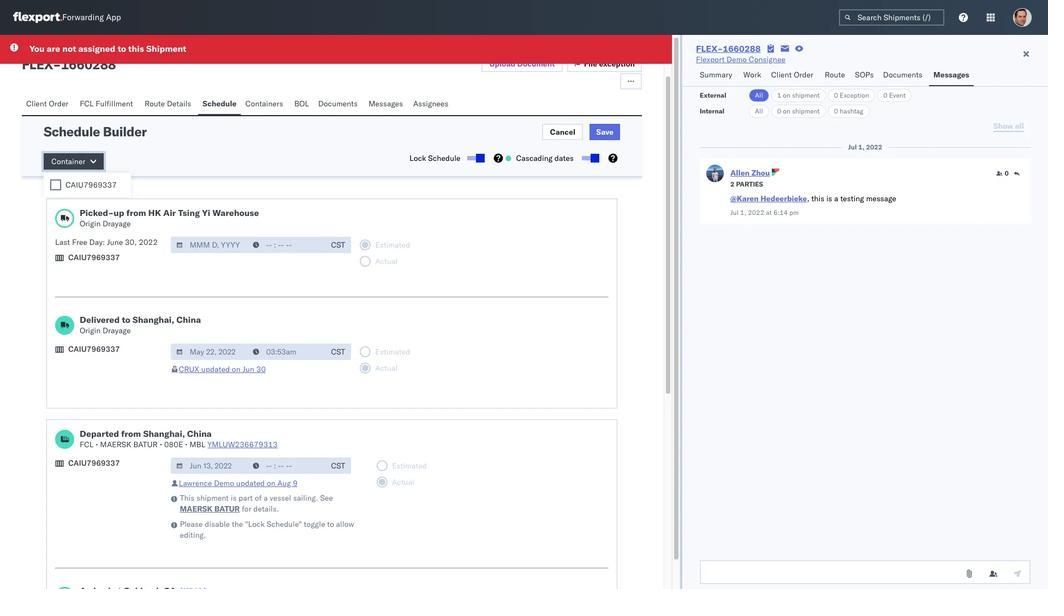Task type: describe. For each thing, give the bounding box(es) containing it.
assignees button
[[409, 94, 455, 115]]

bol button
[[290, 94, 314, 115]]

route details button
[[140, 94, 198, 115]]

all button for 1
[[749, 89, 769, 102]]

0 horizontal spatial this
[[128, 43, 144, 54]]

builder
[[103, 123, 147, 140]]

you are not assigned to this shipment
[[29, 43, 186, 54]]

schedule builder
[[44, 123, 147, 140]]

allen zhou
[[731, 168, 770, 178]]

1 • from the left
[[96, 440, 98, 450]]

MMM D, YYYY text field
[[171, 458, 249, 475]]

shipment for 0 on shipment
[[792, 107, 820, 115]]

cst for delivered to shanghai, china
[[331, 347, 345, 357]]

last
[[55, 238, 70, 247]]

1 vertical spatial updated
[[236, 479, 265, 489]]

this
[[180, 494, 195, 504]]

jul 1, 2022
[[848, 143, 883, 151]]

0 for 0 on shipment
[[777, 107, 782, 115]]

summary button
[[696, 65, 739, 86]]

assigned
[[78, 43, 115, 54]]

@karen
[[731, 194, 759, 204]]

shipment
[[146, 43, 186, 54]]

1 horizontal spatial 1660288
[[723, 43, 761, 54]]

on left aug
[[267, 479, 276, 489]]

this inside @karen hedeerbieke , this is a testing message jul 1, 2022 at 6:14 pm
[[812, 194, 825, 204]]

upload document
[[490, 59, 555, 69]]

demo for lawrence
[[214, 479, 234, 489]]

app
[[106, 12, 121, 23]]

internal
[[700, 107, 725, 115]]

all for 0
[[755, 107, 763, 115]]

hedeerbieke
[[761, 194, 807, 204]]

allen
[[731, 168, 750, 178]]

shipment inside this shipment is part of a vessel sailing. see maersk batur for details.
[[197, 494, 229, 504]]

cst for departed from shanghai, china
[[331, 461, 345, 471]]

on right 1
[[783, 91, 791, 99]]

0 horizontal spatial documents button
[[314, 94, 364, 115]]

0 vertical spatial messages button
[[930, 65, 974, 86]]

0 for 0
[[1005, 169, 1009, 177]]

0 for 0 exception
[[834, 91, 838, 99]]

batur inside this shipment is part of a vessel sailing. see maersk batur for details.
[[214, 505, 240, 514]]

batur inside departed from shanghai, china fcl • maersk batur • 080e • mbl ymluw236679313
[[133, 440, 158, 450]]

lock schedule
[[410, 153, 461, 163]]

schedule button
[[198, 94, 241, 115]]

save button
[[590, 124, 620, 140]]

fulfillment
[[96, 99, 133, 109]]

shanghai, for from
[[143, 429, 185, 440]]

toggle
[[304, 520, 325, 530]]

0 vertical spatial 1,
[[859, 143, 865, 151]]

flexport
[[696, 55, 725, 64]]

0 event
[[884, 91, 906, 99]]

work button
[[739, 65, 767, 86]]

disable
[[205, 520, 230, 530]]

forwarding app
[[62, 12, 121, 23]]

container button
[[44, 153, 104, 170]]

flex-
[[696, 43, 723, 54]]

@karen hedeerbieke , this is a testing message jul 1, 2022 at 6:14 pm
[[731, 194, 897, 217]]

lawrence demo updated on aug 9 button
[[179, 479, 298, 489]]

a for of
[[264, 494, 268, 504]]

maersk inside departed from shanghai, china fcl • maersk batur • 080e • mbl ymluw236679313
[[100, 440, 131, 450]]

all button for 0
[[749, 105, 769, 118]]

departed
[[80, 429, 119, 440]]

1 vertical spatial client
[[26, 99, 47, 109]]

external
[[700, 91, 727, 99]]

to inside the please disable the "lock schedule" toggle to allow editing.
[[327, 520, 334, 530]]

30
[[256, 365, 266, 375]]

caiu7969337 down departed
[[68, 459, 120, 469]]

for
[[242, 505, 251, 514]]

fcl inside departed from shanghai, china fcl • maersk batur • 080e • mbl ymluw236679313
[[80, 440, 94, 450]]

forwarding app link
[[13, 12, 121, 23]]

1 horizontal spatial documents button
[[879, 65, 930, 86]]

file exception
[[584, 59, 635, 69]]

maersk inside this shipment is part of a vessel sailing. see maersk batur for details.
[[180, 505, 213, 514]]

drayage inside 'picked-up from hk air tsing yi warehouse origin drayage'
[[103, 219, 131, 229]]

caiu7969337 down day:
[[68, 253, 120, 263]]

dates
[[555, 153, 574, 163]]

upload document button
[[482, 56, 563, 72]]

a for is
[[835, 194, 839, 204]]

june
[[107, 238, 123, 247]]

assignees
[[413, 99, 449, 109]]

hashtag
[[840, 107, 864, 115]]

to inside delivered to shanghai, china origin drayage
[[122, 315, 130, 325]]

lawrence demo updated on aug 9
[[179, 479, 298, 489]]

picked-
[[80, 208, 114, 218]]

0 vertical spatial jul
[[848, 143, 857, 151]]

departed from shanghai, china fcl • maersk batur • 080e • mbl ymluw236679313
[[80, 429, 278, 450]]

ymluw236679313 button
[[208, 440, 278, 450]]

from inside departed from shanghai, china fcl • maersk batur • 080e • mbl ymluw236679313
[[121, 429, 141, 440]]

documents for right documents button
[[883, 70, 923, 80]]

shipment for 1 on shipment
[[792, 91, 820, 99]]

"lock
[[245, 520, 265, 530]]

0 on shipment
[[777, 107, 820, 115]]

editing.
[[180, 531, 206, 541]]

schedule for schedule builder
[[44, 123, 100, 140]]

flex-1660288 link
[[696, 43, 761, 54]]

9
[[293, 479, 298, 489]]

file
[[584, 59, 598, 69]]

vessel
[[270, 494, 291, 504]]

message
[[867, 194, 897, 204]]

messages for bottommost messages button
[[369, 99, 403, 109]]

2 parties button
[[731, 179, 764, 189]]

0 vertical spatial 2022
[[866, 143, 883, 151]]

30,
[[125, 238, 137, 247]]

-- : -- -- text field
[[248, 237, 325, 253]]

air
[[163, 208, 176, 218]]

2 vertical spatial schedule
[[428, 153, 461, 163]]

route for route
[[825, 70, 845, 80]]

-- : -- -- text field for departed from shanghai, china
[[248, 458, 325, 475]]

upload
[[490, 59, 516, 69]]

warehouse
[[213, 208, 259, 218]]

details
[[167, 99, 191, 109]]

0 horizontal spatial 1660288
[[61, 56, 116, 73]]

at
[[766, 209, 772, 217]]

crux updated on jun 30 button
[[179, 365, 266, 375]]

1 horizontal spatial client
[[772, 70, 792, 80]]

3 • from the left
[[185, 440, 188, 450]]

1 on shipment
[[777, 91, 820, 99]]

all for 1
[[755, 91, 763, 99]]

china for departed from shanghai, china
[[187, 429, 212, 440]]

summary
[[700, 70, 733, 80]]

delivered to shanghai, china origin drayage
[[80, 315, 201, 336]]

messages for topmost messages button
[[934, 70, 970, 80]]

6:14
[[774, 209, 788, 217]]

fcl fulfillment
[[80, 99, 133, 109]]

lawrence
[[179, 479, 212, 489]]

day:
[[89, 238, 105, 247]]

delivered
[[80, 315, 120, 325]]



Task type: vqa. For each thing, say whether or not it's contained in the screenshot.
Responsibility
no



Task type: locate. For each thing, give the bounding box(es) containing it.
1,
[[859, 143, 865, 151], [741, 209, 747, 217]]

documents for left documents button
[[318, 99, 358, 109]]

0 hashtag
[[834, 107, 864, 115]]

1 vertical spatial fcl
[[80, 440, 94, 450]]

on down '1 on shipment'
[[783, 107, 791, 115]]

this right ,
[[812, 194, 825, 204]]

2 mmm d, yyyy text field from the top
[[171, 344, 249, 360]]

0 vertical spatial china
[[177, 315, 201, 325]]

2 all from the top
[[755, 107, 763, 115]]

schedule right details
[[203, 99, 237, 109]]

bol
[[294, 99, 309, 109]]

1 vertical spatial client order
[[26, 99, 68, 109]]

messages
[[934, 70, 970, 80], [369, 99, 403, 109]]

0 horizontal spatial is
[[231, 494, 237, 504]]

2022 up message
[[866, 143, 883, 151]]

0 horizontal spatial demo
[[214, 479, 234, 489]]

2 -- : -- -- text field from the top
[[248, 458, 325, 475]]

0 vertical spatial client
[[772, 70, 792, 80]]

0 vertical spatial a
[[835, 194, 839, 204]]

1 vertical spatial demo
[[214, 479, 234, 489]]

1 vertical spatial china
[[187, 429, 212, 440]]

is inside this shipment is part of a vessel sailing. see maersk batur for details.
[[231, 494, 237, 504]]

all down work button
[[755, 107, 763, 115]]

0 vertical spatial 1660288
[[723, 43, 761, 54]]

last free day: june 30, 2022
[[55, 238, 158, 247]]

0 for 0 event
[[884, 91, 888, 99]]

cascading
[[516, 153, 553, 163]]

1 vertical spatial messages button
[[364, 94, 409, 115]]

drayage inside delivered to shanghai, china origin drayage
[[103, 326, 131, 336]]

schedule right lock
[[428, 153, 461, 163]]

0 vertical spatial fcl
[[80, 99, 94, 109]]

1 vertical spatial schedule
[[44, 123, 100, 140]]

forwarding
[[62, 12, 104, 23]]

1 vertical spatial documents
[[318, 99, 358, 109]]

fcl down departed
[[80, 440, 94, 450]]

1 vertical spatial this
[[812, 194, 825, 204]]

1 vertical spatial shanghai,
[[143, 429, 185, 440]]

demo down mmm d, yyyy text box
[[214, 479, 234, 489]]

1 horizontal spatial batur
[[214, 505, 240, 514]]

updated up part
[[236, 479, 265, 489]]

route left details
[[145, 99, 165, 109]]

lock
[[410, 153, 426, 163]]

1 horizontal spatial maersk
[[180, 505, 213, 514]]

0 vertical spatial this
[[128, 43, 144, 54]]

2 vertical spatial shipment
[[197, 494, 229, 504]]

1 vertical spatial shipment
[[792, 107, 820, 115]]

1 horizontal spatial documents
[[883, 70, 923, 80]]

1 horizontal spatial messages
[[934, 70, 970, 80]]

documents
[[883, 70, 923, 80], [318, 99, 358, 109]]

1 vertical spatial cst
[[331, 347, 345, 357]]

None checkbox
[[467, 156, 482, 161], [582, 156, 597, 161], [467, 156, 482, 161], [582, 156, 597, 161]]

shanghai, up 080e
[[143, 429, 185, 440]]

origin inside delivered to shanghai, china origin drayage
[[80, 326, 101, 336]]

from
[[126, 208, 146, 218], [121, 429, 141, 440]]

save
[[596, 127, 614, 137]]

0 vertical spatial messages
[[934, 70, 970, 80]]

1 mmm d, yyyy text field from the top
[[171, 237, 249, 253]]

batur left 080e
[[133, 440, 158, 450]]

1 fcl from the top
[[80, 99, 94, 109]]

1 -- : -- -- text field from the top
[[248, 344, 325, 360]]

client order
[[772, 70, 814, 80], [26, 99, 68, 109]]

from right up
[[126, 208, 146, 218]]

not
[[62, 43, 76, 54]]

2022 right 30,
[[139, 238, 158, 247]]

0
[[834, 91, 838, 99], [884, 91, 888, 99], [777, 107, 782, 115], [834, 107, 838, 115], [1005, 169, 1009, 177]]

3 cst from the top
[[331, 461, 345, 471]]

-- : -- -- text field for delivered to shanghai, china
[[248, 344, 325, 360]]

a left testing
[[835, 194, 839, 204]]

shipment down '1 on shipment'
[[792, 107, 820, 115]]

a right of
[[264, 494, 268, 504]]

jul down @karen
[[731, 209, 739, 217]]

see
[[320, 494, 333, 504]]

china for delivered to shanghai, china
[[177, 315, 201, 325]]

batur up disable
[[214, 505, 240, 514]]

shanghai, inside delivered to shanghai, china origin drayage
[[132, 315, 174, 325]]

-- : -- -- text field up 30
[[248, 344, 325, 360]]

1660288 up flexport demo consignee
[[723, 43, 761, 54]]

2 cst from the top
[[331, 347, 345, 357]]

0 vertical spatial cst
[[331, 240, 345, 250]]

0 horizontal spatial messages button
[[364, 94, 409, 115]]

0 vertical spatial client order button
[[767, 65, 821, 86]]

0 horizontal spatial order
[[49, 99, 68, 109]]

flexport demo consignee
[[696, 55, 786, 64]]

1 vertical spatial all
[[755, 107, 763, 115]]

1
[[777, 91, 782, 99]]

demo
[[727, 55, 747, 64], [214, 479, 234, 489]]

shanghai, for to
[[132, 315, 174, 325]]

1, down hashtag
[[859, 143, 865, 151]]

None checkbox
[[50, 180, 61, 191]]

1 all from the top
[[755, 91, 763, 99]]

is inside @karen hedeerbieke , this is a testing message jul 1, 2022 at 6:14 pm
[[827, 194, 833, 204]]

1 origin from the top
[[80, 219, 101, 229]]

0 inside button
[[1005, 169, 1009, 177]]

schedule inside button
[[203, 99, 237, 109]]

is right ,
[[827, 194, 833, 204]]

messages button
[[930, 65, 974, 86], [364, 94, 409, 115]]

caiu7969337
[[66, 180, 117, 190], [68, 253, 120, 263], [68, 345, 120, 354], [68, 459, 120, 469]]

jul inside @karen hedeerbieke , this is a testing message jul 1, 2022 at 6:14 pm
[[731, 209, 739, 217]]

order
[[794, 70, 814, 80], [49, 99, 68, 109]]

1, inside @karen hedeerbieke , this is a testing message jul 1, 2022 at 6:14 pm
[[741, 209, 747, 217]]

cancel
[[550, 127, 576, 137]]

0 vertical spatial demo
[[727, 55, 747, 64]]

0 vertical spatial all
[[755, 91, 763, 99]]

1 horizontal spatial 2022
[[748, 209, 765, 217]]

origin
[[80, 219, 101, 229], [80, 326, 101, 336]]

please disable the "lock schedule" toggle to allow editing.
[[180, 520, 354, 541]]

a inside @karen hedeerbieke , this is a testing message jul 1, 2022 at 6:14 pm
[[835, 194, 839, 204]]

0 vertical spatial documents
[[883, 70, 923, 80]]

0 vertical spatial drayage
[[103, 219, 131, 229]]

schedule
[[203, 99, 237, 109], [44, 123, 100, 140], [428, 153, 461, 163]]

shipment up maersk batur link
[[197, 494, 229, 504]]

0 horizontal spatial client order button
[[22, 94, 76, 115]]

1 horizontal spatial jul
[[848, 143, 857, 151]]

2 vertical spatial cst
[[331, 461, 345, 471]]

this left shipment
[[128, 43, 144, 54]]

documents right the bol "button"
[[318, 99, 358, 109]]

fcl
[[80, 99, 94, 109], [80, 440, 94, 450]]

1 horizontal spatial •
[[160, 440, 162, 450]]

flex-1660288
[[696, 43, 761, 54]]

1 horizontal spatial this
[[812, 194, 825, 204]]

0 horizontal spatial maersk
[[100, 440, 131, 450]]

document
[[517, 59, 555, 69]]

consignee
[[749, 55, 786, 64]]

mmm d, yyyy text field down yi
[[171, 237, 249, 253]]

shipment
[[792, 91, 820, 99], [792, 107, 820, 115], [197, 494, 229, 504]]

2 • from the left
[[160, 440, 162, 450]]

client order button
[[767, 65, 821, 86], [22, 94, 76, 115]]

free
[[72, 238, 87, 247]]

0 vertical spatial is
[[827, 194, 833, 204]]

2 all button from the top
[[749, 105, 769, 118]]

allow
[[336, 520, 354, 530]]

shanghai, inside departed from shanghai, china fcl • maersk batur • 080e • mbl ymluw236679313
[[143, 429, 185, 440]]

1 all button from the top
[[749, 89, 769, 102]]

1 horizontal spatial route
[[825, 70, 845, 80]]

cancel button
[[543, 124, 583, 140]]

MMM D, YYYY text field
[[171, 237, 249, 253], [171, 344, 249, 360]]

1 vertical spatial 2022
[[748, 209, 765, 217]]

order for right client order button
[[794, 70, 814, 80]]

jul
[[848, 143, 857, 151], [731, 209, 739, 217]]

tsing
[[178, 208, 200, 218]]

of
[[255, 494, 262, 504]]

order down -
[[49, 99, 68, 109]]

0 horizontal spatial •
[[96, 440, 98, 450]]

sops button
[[851, 65, 879, 86]]

0 exception
[[834, 91, 869, 99]]

• left the mbl
[[185, 440, 188, 450]]

caiu7969337 down delivered
[[68, 345, 120, 354]]

1 horizontal spatial order
[[794, 70, 814, 80]]

1 vertical spatial order
[[49, 99, 68, 109]]

client
[[772, 70, 792, 80], [26, 99, 47, 109]]

2 fcl from the top
[[80, 440, 94, 450]]

route up 0 exception
[[825, 70, 845, 80]]

080e
[[164, 440, 183, 450]]

2 vertical spatial to
[[327, 520, 334, 530]]

sailing.
[[293, 494, 318, 504]]

schedule up container 'button'
[[44, 123, 100, 140]]

jun
[[243, 365, 254, 375]]

maersk down this
[[180, 505, 213, 514]]

drayage
[[103, 219, 131, 229], [103, 326, 131, 336]]

from inside 'picked-up from hk air tsing yi warehouse origin drayage'
[[126, 208, 146, 218]]

demo for flexport
[[727, 55, 747, 64]]

0 horizontal spatial jul
[[731, 209, 739, 217]]

1 vertical spatial a
[[264, 494, 268, 504]]

-
[[53, 56, 61, 73]]

pm
[[790, 209, 799, 217]]

client order button up '1 on shipment'
[[767, 65, 821, 86]]

1 horizontal spatial client order button
[[767, 65, 821, 86]]

client down flex
[[26, 99, 47, 109]]

schedule for schedule
[[203, 99, 237, 109]]

1 vertical spatial maersk
[[180, 505, 213, 514]]

to left allow
[[327, 520, 334, 530]]

china up the mbl
[[187, 429, 212, 440]]

0 vertical spatial documents button
[[879, 65, 930, 86]]

0 horizontal spatial documents
[[318, 99, 358, 109]]

1 vertical spatial 1,
[[741, 209, 747, 217]]

0 horizontal spatial schedule
[[44, 123, 100, 140]]

1, down @karen
[[741, 209, 747, 217]]

0 vertical spatial schedule
[[203, 99, 237, 109]]

china inside departed from shanghai, china fcl • maersk batur • 080e • mbl ymluw236679313
[[187, 429, 212, 440]]

china up crux
[[177, 315, 201, 325]]

part
[[239, 494, 253, 504]]

2
[[731, 180, 735, 188]]

shipment up 0 on shipment
[[792, 91, 820, 99]]

demo down flex-1660288
[[727, 55, 747, 64]]

2022 left at on the right
[[748, 209, 765, 217]]

ymluw236679313
[[208, 440, 278, 450]]

mmm d, yyyy text field up the crux updated on jun 30
[[171, 344, 249, 360]]

1 horizontal spatial client order
[[772, 70, 814, 80]]

0 horizontal spatial a
[[264, 494, 268, 504]]

0 vertical spatial all button
[[749, 89, 769, 102]]

0 vertical spatial to
[[118, 43, 126, 54]]

2 horizontal spatial •
[[185, 440, 188, 450]]

client order button down -
[[22, 94, 76, 115]]

batur
[[133, 440, 158, 450], [214, 505, 240, 514]]

origin down picked-
[[80, 219, 101, 229]]

-- : -- -- text field up aug
[[248, 458, 325, 475]]

0 horizontal spatial client
[[26, 99, 47, 109]]

1 vertical spatial messages
[[369, 99, 403, 109]]

,
[[807, 194, 810, 204]]

1 vertical spatial batur
[[214, 505, 240, 514]]

1 vertical spatial documents button
[[314, 94, 364, 115]]

yi
[[202, 208, 210, 218]]

1 vertical spatial from
[[121, 429, 141, 440]]

1660288
[[723, 43, 761, 54], [61, 56, 116, 73]]

1 vertical spatial origin
[[80, 326, 101, 336]]

china
[[177, 315, 201, 325], [187, 429, 212, 440]]

all left 1
[[755, 91, 763, 99]]

0 vertical spatial from
[[126, 208, 146, 218]]

route for route details
[[145, 99, 165, 109]]

1 vertical spatial client order button
[[22, 94, 76, 115]]

to right delivered
[[122, 315, 130, 325]]

is left part
[[231, 494, 237, 504]]

0 vertical spatial client order
[[772, 70, 814, 80]]

fcl inside button
[[80, 99, 94, 109]]

• left 080e
[[160, 440, 162, 450]]

order for bottommost client order button
[[49, 99, 68, 109]]

documents button
[[879, 65, 930, 86], [314, 94, 364, 115]]

1 vertical spatial route
[[145, 99, 165, 109]]

hk
[[148, 208, 161, 218]]

2 horizontal spatial schedule
[[428, 153, 461, 163]]

shanghai, right delivered
[[132, 315, 174, 325]]

origin inside 'picked-up from hk air tsing yi warehouse origin drayage'
[[80, 219, 101, 229]]

drayage down delivered
[[103, 326, 131, 336]]

documents up event
[[883, 70, 923, 80]]

on left jun
[[232, 365, 241, 375]]

0 for 0 hashtag
[[834, 107, 838, 115]]

from right departed
[[121, 429, 141, 440]]

client up 1
[[772, 70, 792, 80]]

china inside delivered to shanghai, china origin drayage
[[177, 315, 201, 325]]

exception
[[599, 59, 635, 69]]

1 drayage from the top
[[103, 219, 131, 229]]

up
[[114, 208, 124, 218]]

caiu7969337 up picked-
[[66, 180, 117, 190]]

flex - 1660288
[[22, 56, 116, 73]]

documents button right bol
[[314, 94, 364, 115]]

cst
[[331, 240, 345, 250], [331, 347, 345, 357], [331, 461, 345, 471]]

client order down -
[[26, 99, 68, 109]]

flex
[[22, 56, 53, 73]]

1660288 down assigned at top left
[[61, 56, 116, 73]]

2 drayage from the top
[[103, 326, 131, 336]]

•
[[96, 440, 98, 450], [160, 440, 162, 450], [185, 440, 188, 450]]

0 horizontal spatial route
[[145, 99, 165, 109]]

all button left 1
[[749, 89, 769, 102]]

0 horizontal spatial 1,
[[741, 209, 747, 217]]

origin down delivered
[[80, 326, 101, 336]]

• down departed
[[96, 440, 98, 450]]

1 horizontal spatial is
[[827, 194, 833, 204]]

Search Shipments (/) text field
[[839, 9, 945, 26]]

0 button
[[997, 169, 1009, 178]]

updated right crux
[[201, 365, 230, 375]]

1 vertical spatial to
[[122, 315, 130, 325]]

maersk down departed
[[100, 440, 131, 450]]

0 horizontal spatial batur
[[133, 440, 158, 450]]

None text field
[[700, 561, 1031, 585]]

1 vertical spatial drayage
[[103, 326, 131, 336]]

0 vertical spatial shipment
[[792, 91, 820, 99]]

a inside this shipment is part of a vessel sailing. see maersk batur for details.
[[264, 494, 268, 504]]

jul down hashtag
[[848, 143, 857, 151]]

0 vertical spatial mmm d, yyyy text field
[[171, 237, 249, 253]]

0 vertical spatial order
[[794, 70, 814, 80]]

to right assigned at top left
[[118, 43, 126, 54]]

fcl left fulfillment
[[80, 99, 94, 109]]

2 origin from the top
[[80, 326, 101, 336]]

maersk batur link
[[180, 504, 240, 515]]

work
[[744, 70, 762, 80]]

1 cst from the top
[[331, 240, 345, 250]]

aug
[[278, 479, 291, 489]]

-- : -- -- text field
[[248, 344, 325, 360], [248, 458, 325, 475]]

all button down work button
[[749, 105, 769, 118]]

1 horizontal spatial messages button
[[930, 65, 974, 86]]

order up '1 on shipment'
[[794, 70, 814, 80]]

the
[[232, 520, 243, 530]]

sops
[[855, 70, 874, 80]]

2 horizontal spatial 2022
[[866, 143, 883, 151]]

flexport. image
[[13, 12, 62, 23]]

1 horizontal spatial schedule
[[203, 99, 237, 109]]

1 vertical spatial jul
[[731, 209, 739, 217]]

0 vertical spatial updated
[[201, 365, 230, 375]]

0 horizontal spatial 2022
[[139, 238, 158, 247]]

2022 inside @karen hedeerbieke , this is a testing message jul 1, 2022 at 6:14 pm
[[748, 209, 765, 217]]

2 parties
[[731, 180, 764, 188]]

0 vertical spatial maersk
[[100, 440, 131, 450]]

drayage down up
[[103, 219, 131, 229]]

2 vertical spatial 2022
[[139, 238, 158, 247]]

0 vertical spatial batur
[[133, 440, 158, 450]]

parties
[[736, 180, 764, 188]]

0 horizontal spatial messages
[[369, 99, 403, 109]]

documents button up event
[[879, 65, 930, 86]]

client order up '1 on shipment'
[[772, 70, 814, 80]]

all button
[[749, 89, 769, 102], [749, 105, 769, 118]]



